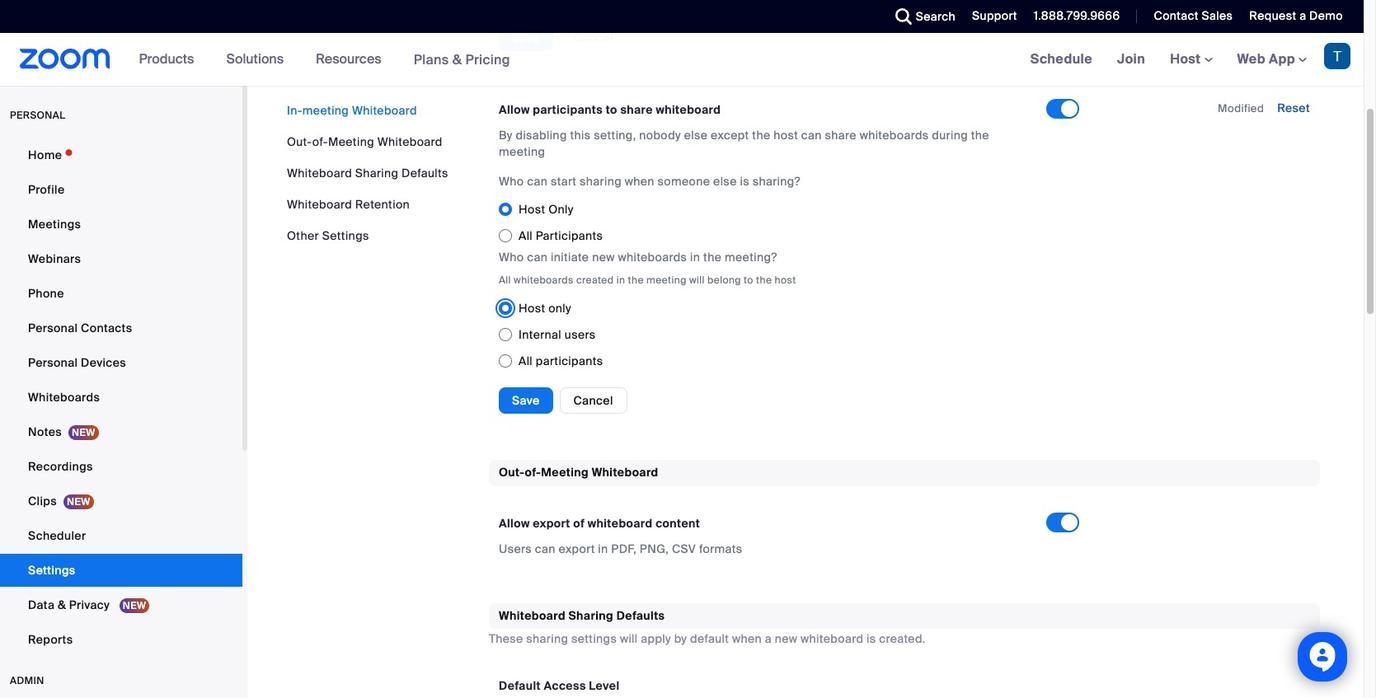 Task type: describe. For each thing, give the bounding box(es) containing it.
settings
[[571, 632, 617, 647]]

1 horizontal spatial meeting
[[541, 465, 589, 480]]

csv
[[672, 542, 696, 556]]

save for save button related to first cancel button from the bottom of the page
[[512, 394, 540, 408]]

this
[[570, 128, 591, 143]]

settings inside "settings" link
[[28, 563, 75, 578]]

whiteboard retention
[[287, 197, 410, 212]]

during
[[932, 128, 968, 143]]

admin
[[10, 675, 44, 688]]

1 horizontal spatial of-
[[525, 465, 541, 480]]

solutions button
[[226, 33, 291, 86]]

home link
[[0, 139, 242, 172]]

whiteboard inside 'element'
[[801, 632, 864, 647]]

0 horizontal spatial whiteboards
[[514, 274, 574, 287]]

contacts
[[81, 321, 132, 336]]

except
[[711, 128, 749, 143]]

users can export in pdf, png, csv formats
[[499, 542, 743, 556]]

who can initiate new whiteboards in the meeting?
[[499, 250, 777, 265]]

all whiteboards created in the meeting will belong to the host
[[499, 274, 796, 287]]

belong
[[708, 274, 741, 287]]

scheduler link
[[0, 519, 242, 552]]

whiteboard sharing defaults link
[[287, 166, 448, 181]]

settings link
[[0, 554, 242, 587]]

a inside 'element'
[[765, 632, 772, 647]]

phone link
[[0, 277, 242, 310]]

reset
[[1277, 101, 1310, 116]]

by
[[499, 128, 513, 143]]

& for pricing
[[452, 51, 462, 68]]

meetings link
[[0, 208, 242, 241]]

notes link
[[0, 416, 242, 449]]

0 vertical spatial is
[[740, 174, 749, 189]]

schedule
[[1030, 50, 1093, 68]]

reports link
[[0, 623, 242, 656]]

personal devices link
[[0, 346, 242, 379]]

the up belong
[[703, 250, 722, 265]]

nobody
[[639, 128, 681, 143]]

save for save button related to 1st cancel button
[[512, 31, 540, 46]]

in-meeting whiteboard link
[[287, 103, 417, 118]]

search button
[[883, 0, 960, 33]]

can for who can start sharing when someone else is sharing?
[[527, 174, 548, 189]]

0 horizontal spatial when
[[625, 174, 655, 189]]

0 vertical spatial in
[[690, 250, 700, 265]]

personal
[[10, 109, 66, 122]]

banner containing products
[[0, 33, 1364, 87]]

1 horizontal spatial else
[[713, 174, 737, 189]]

these sharing settings will apply by default when a new whiteboard is created.
[[489, 632, 926, 647]]

allow export of whiteboard content
[[499, 516, 700, 531]]

zoom logo image
[[20, 49, 110, 69]]

1 horizontal spatial out-of-meeting whiteboard
[[499, 465, 659, 480]]

0 vertical spatial whiteboard
[[656, 103, 721, 117]]

host for host only
[[519, 202, 545, 217]]

0 vertical spatial meeting
[[328, 134, 374, 149]]

whiteboard sharing defaults inside 'element'
[[499, 608, 665, 623]]

1 horizontal spatial to
[[744, 274, 754, 287]]

all for all whiteboards created in the meeting will belong to the host
[[499, 274, 511, 287]]

only
[[548, 202, 574, 217]]

1 horizontal spatial sharing
[[580, 174, 622, 189]]

web
[[1237, 50, 1266, 68]]

out-of-meeting whiteboard inside menu bar
[[287, 134, 443, 149]]

1 horizontal spatial will
[[689, 274, 705, 287]]

in for content
[[598, 542, 608, 556]]

disabling
[[516, 128, 567, 143]]

allow for allow participants to share whiteboard
[[499, 103, 530, 117]]

personal for personal contacts
[[28, 321, 78, 336]]

whiteboards
[[28, 390, 100, 405]]

whiteboards inside by disabling this setting, nobody else except the host can share whiteboards during the meeting
[[860, 128, 929, 143]]

demo
[[1310, 8, 1343, 23]]

sales
[[1202, 8, 1233, 23]]

0 horizontal spatial to
[[606, 103, 617, 117]]

reports
[[28, 632, 73, 647]]

sharing?
[[753, 174, 801, 189]]

whiteboard up out-of-meeting whiteboard link
[[352, 103, 417, 118]]

recordings link
[[0, 450, 242, 483]]

when inside "whiteboard sharing defaults" 'element'
[[732, 632, 762, 647]]

content
[[656, 516, 700, 531]]

share inside by disabling this setting, nobody else except the host can share whiteboards during the meeting
[[825, 128, 857, 143]]

someone
[[658, 174, 710, 189]]

defaults inside menu bar
[[402, 166, 448, 181]]

host for host
[[1170, 50, 1204, 68]]

app
[[1269, 50, 1295, 68]]

created
[[576, 274, 614, 287]]

access
[[544, 679, 586, 694]]

png,
[[640, 542, 669, 556]]

personal menu menu
[[0, 139, 242, 658]]

users
[[499, 542, 532, 556]]

apply
[[641, 632, 671, 647]]

in-
[[287, 103, 303, 118]]

of
[[573, 516, 585, 531]]

request a demo
[[1250, 8, 1343, 23]]

0 horizontal spatial new
[[592, 250, 615, 265]]

personal devices
[[28, 355, 126, 370]]

in-meeting whiteboard
[[287, 103, 417, 118]]

can inside by disabling this setting, nobody else except the host can share whiteboards during the meeting
[[801, 128, 822, 143]]

users
[[565, 328, 596, 343]]

1 horizontal spatial settings
[[322, 228, 369, 243]]

support
[[972, 8, 1017, 23]]

can for who can initiate new whiteboards in the meeting?
[[527, 250, 548, 265]]

0 vertical spatial whiteboard sharing defaults
[[287, 166, 448, 181]]

whiteboard up allow export of whiteboard content
[[592, 465, 659, 480]]

sharing inside menu bar
[[355, 166, 399, 181]]

notes
[[28, 425, 62, 440]]

out- inside menu bar
[[287, 134, 312, 149]]

scheduler
[[28, 529, 86, 543]]

phone
[[28, 286, 64, 301]]

who for who can start sharing when someone else is sharing?
[[499, 174, 524, 189]]

the right except
[[752, 128, 771, 143]]

resources button
[[316, 33, 389, 86]]

whiteboard retention link
[[287, 197, 410, 212]]

setting,
[[594, 128, 636, 143]]

whiteboard up whiteboard sharing defaults link
[[377, 134, 443, 149]]

home
[[28, 148, 62, 162]]

whiteboards link
[[0, 381, 242, 414]]

modified
[[1218, 102, 1264, 116]]

participants for all
[[536, 354, 603, 369]]

default
[[499, 679, 541, 694]]

only
[[548, 301, 571, 316]]

resources
[[316, 50, 381, 68]]

meetings
[[28, 217, 81, 232]]

contact
[[1154, 8, 1199, 23]]



Task type: vqa. For each thing, say whether or not it's contained in the screenshot.
Personal related to Personal Contacts
yes



Task type: locate. For each thing, give the bounding box(es) containing it.
1 vertical spatial export
[[559, 542, 595, 556]]

pricing
[[465, 51, 510, 68]]

who for who can initiate new whiteboards in the meeting?
[[499, 250, 524, 265]]

personal down phone
[[28, 321, 78, 336]]

pdf,
[[611, 542, 637, 556]]

request a demo link
[[1237, 0, 1364, 33], [1250, 8, 1343, 23]]

else right the someone
[[713, 174, 737, 189]]

2 cancel from the top
[[574, 394, 613, 408]]

0 horizontal spatial share
[[620, 103, 653, 117]]

personal up the whiteboards
[[28, 355, 78, 370]]

1 horizontal spatial in
[[617, 274, 625, 287]]

reset button
[[1277, 101, 1310, 116]]

meeting down who can initiate new whiteboards in the meeting?
[[646, 274, 687, 287]]

host down meeting?
[[775, 274, 796, 287]]

1 vertical spatial save
[[512, 394, 540, 408]]

export
[[533, 516, 570, 531], [559, 542, 595, 556]]

0 horizontal spatial whiteboard
[[588, 516, 653, 531]]

all for all participants
[[519, 229, 533, 244]]

can inside out-of-meeting whiteboard element
[[535, 542, 556, 556]]

1 cancel from the top
[[574, 31, 613, 46]]

clips
[[28, 494, 57, 509]]

in
[[690, 250, 700, 265], [617, 274, 625, 287], [598, 542, 608, 556]]

product information navigation
[[127, 33, 523, 87]]

products button
[[139, 33, 202, 86]]

personal contacts
[[28, 321, 132, 336]]

devices
[[81, 355, 126, 370]]

1 horizontal spatial sharing
[[569, 608, 614, 623]]

meeting up of
[[541, 465, 589, 480]]

by
[[674, 632, 687, 647]]

1 vertical spatial defaults
[[617, 608, 665, 623]]

0 vertical spatial of-
[[312, 134, 328, 149]]

1 horizontal spatial &
[[452, 51, 462, 68]]

whiteboard inside 'element'
[[499, 608, 566, 623]]

1 vertical spatial host
[[775, 274, 796, 287]]

host for host only
[[519, 301, 545, 316]]

2 horizontal spatial in
[[690, 250, 700, 265]]

can right users
[[535, 542, 556, 556]]

save button for 1st cancel button
[[499, 25, 553, 51]]

whiteboard up whiteboard retention
[[287, 166, 352, 181]]

sharing
[[355, 166, 399, 181], [569, 608, 614, 623]]

is left 'sharing?'
[[740, 174, 749, 189]]

0 horizontal spatial out-of-meeting whiteboard
[[287, 134, 443, 149]]

0 vertical spatial save button
[[499, 25, 553, 51]]

1 vertical spatial meeting
[[499, 145, 545, 159]]

created.
[[879, 632, 926, 647]]

2 save button from the top
[[499, 388, 553, 414]]

start
[[551, 174, 577, 189]]

cancel button down all participants
[[560, 388, 627, 414]]

level
[[589, 679, 620, 694]]

1 vertical spatial all
[[499, 274, 511, 287]]

2 vertical spatial in
[[598, 542, 608, 556]]

cancel for 1st cancel button
[[574, 31, 613, 46]]

of-
[[312, 134, 328, 149], [525, 465, 541, 480]]

recordings
[[28, 459, 93, 474]]

whiteboard up users can export in pdf, png, csv formats
[[588, 516, 653, 531]]

data & privacy
[[28, 598, 113, 613]]

new inside "whiteboard sharing defaults" 'element'
[[775, 632, 798, 647]]

who can initiate new whiteboards in the meeting? option group
[[499, 296, 1093, 375]]

allow up the by
[[499, 103, 530, 117]]

meeting down the by
[[499, 145, 545, 159]]

is inside "whiteboard sharing defaults" 'element'
[[867, 632, 876, 647]]

settings down scheduler
[[28, 563, 75, 578]]

1 vertical spatial sharing
[[569, 608, 614, 623]]

sharing right "start"
[[580, 174, 622, 189]]

1 horizontal spatial whiteboards
[[618, 250, 687, 265]]

0 vertical spatial cancel button
[[560, 25, 627, 51]]

participants inside who can initiate new whiteboards in the meeting? option group
[[536, 354, 603, 369]]

cancel for first cancel button from the bottom of the page
[[574, 394, 613, 408]]

products
[[139, 50, 194, 68]]

2 allow from the top
[[499, 516, 530, 531]]

solutions
[[226, 50, 284, 68]]

1 vertical spatial host
[[519, 202, 545, 217]]

0 horizontal spatial will
[[620, 632, 638, 647]]

0 horizontal spatial in
[[598, 542, 608, 556]]

2 cancel button from the top
[[560, 388, 627, 414]]

webinars link
[[0, 242, 242, 275]]

2 personal from the top
[[28, 355, 78, 370]]

data
[[28, 598, 55, 613]]

1 horizontal spatial defaults
[[617, 608, 665, 623]]

1 horizontal spatial out-
[[499, 465, 525, 480]]

whiteboards left during
[[860, 128, 929, 143]]

data & privacy link
[[0, 589, 242, 622]]

meeting down in-meeting whiteboard
[[328, 134, 374, 149]]

request
[[1250, 8, 1297, 23]]

cancel down all participants
[[574, 394, 613, 408]]

schedule link
[[1018, 33, 1105, 86]]

0 horizontal spatial &
[[58, 598, 66, 613]]

whiteboard sharing defaults down out-of-meeting whiteboard link
[[287, 166, 448, 181]]

will
[[689, 274, 705, 287], [620, 632, 638, 647]]

host up 'sharing?'
[[774, 128, 798, 143]]

& inside personal menu menu
[[58, 598, 66, 613]]

defaults inside 'element'
[[617, 608, 665, 623]]

out- down in-
[[287, 134, 312, 149]]

2 horizontal spatial meeting
[[646, 274, 687, 287]]

export down of
[[559, 542, 595, 556]]

of- up users
[[525, 465, 541, 480]]

to down meeting?
[[744, 274, 754, 287]]

2 vertical spatial host
[[519, 301, 545, 316]]

0 vertical spatial will
[[689, 274, 705, 287]]

defaults
[[402, 166, 448, 181], [617, 608, 665, 623]]

whiteboards
[[860, 128, 929, 143], [618, 250, 687, 265], [514, 274, 574, 287]]

defaults up apply
[[617, 608, 665, 623]]

participants
[[536, 229, 603, 244]]

0 vertical spatial out-
[[287, 134, 312, 149]]

these
[[489, 632, 523, 647]]

settings down whiteboard retention link
[[322, 228, 369, 243]]

1 vertical spatial new
[[775, 632, 798, 647]]

1 vertical spatial a
[[765, 632, 772, 647]]

1 vertical spatial share
[[825, 128, 857, 143]]

participants down users on the top left of page
[[536, 354, 603, 369]]

web app button
[[1237, 50, 1307, 68]]

plans
[[414, 51, 449, 68]]

formats
[[699, 542, 743, 556]]

0 vertical spatial save
[[512, 31, 540, 46]]

export left of
[[533, 516, 570, 531]]

else left except
[[684, 128, 708, 143]]

out-of-meeting whiteboard
[[287, 134, 443, 149], [499, 465, 659, 480]]

2 vertical spatial whiteboard
[[801, 632, 864, 647]]

whiteboard up nobody
[[656, 103, 721, 117]]

clips link
[[0, 485, 242, 518]]

a left demo
[[1300, 8, 1306, 23]]

1 save from the top
[[512, 31, 540, 46]]

0 vertical spatial participants
[[533, 103, 603, 117]]

sharing up retention
[[355, 166, 399, 181]]

0 vertical spatial sharing
[[580, 174, 622, 189]]

0 vertical spatial when
[[625, 174, 655, 189]]

profile
[[28, 182, 65, 197]]

is left created.
[[867, 632, 876, 647]]

allow for allow export of whiteboard content
[[499, 516, 530, 531]]

initiate
[[551, 250, 589, 265]]

0 vertical spatial new
[[592, 250, 615, 265]]

1 vertical spatial out-of-meeting whiteboard
[[499, 465, 659, 480]]

& right the plans in the top left of the page
[[452, 51, 462, 68]]

who up host only
[[499, 174, 524, 189]]

other settings
[[287, 228, 369, 243]]

meeting up out-of-meeting whiteboard link
[[302, 103, 349, 118]]

new right default
[[775, 632, 798, 647]]

menu bar containing in-meeting whiteboard
[[287, 102, 448, 244]]

the
[[752, 128, 771, 143], [971, 128, 989, 143], [703, 250, 722, 265], [628, 274, 644, 287], [756, 274, 772, 287]]

plans & pricing
[[414, 51, 510, 68]]

whiteboard sharing defaults element
[[489, 603, 1320, 698]]

host down contact sales
[[1170, 50, 1204, 68]]

new
[[592, 250, 615, 265], [775, 632, 798, 647]]

0 vertical spatial out-of-meeting whiteboard
[[287, 134, 443, 149]]

host inside who can initiate new whiteboards in the meeting? option group
[[519, 301, 545, 316]]

1 save button from the top
[[499, 25, 553, 51]]

0 vertical spatial whiteboards
[[860, 128, 929, 143]]

meeting
[[328, 134, 374, 149], [541, 465, 589, 480]]

of- inside menu bar
[[312, 134, 328, 149]]

internal users
[[519, 328, 596, 343]]

2 vertical spatial all
[[519, 354, 533, 369]]

whiteboards up all whiteboards created in the meeting will belong to the host
[[618, 250, 687, 265]]

allow inside out-of-meeting whiteboard element
[[499, 516, 530, 531]]

who down all participants
[[499, 250, 524, 265]]

1 horizontal spatial when
[[732, 632, 762, 647]]

1 vertical spatial who
[[499, 250, 524, 265]]

& for privacy
[[58, 598, 66, 613]]

meeting inside by disabling this setting, nobody else except the host can share whiteboards during the meeting
[[499, 145, 545, 159]]

2 vertical spatial whiteboards
[[514, 274, 574, 287]]

1 vertical spatial whiteboard
[[588, 516, 653, 531]]

a right default
[[765, 632, 772, 647]]

participants for allow
[[533, 103, 603, 117]]

0 horizontal spatial is
[[740, 174, 749, 189]]

can down all participants
[[527, 250, 548, 265]]

can left "start"
[[527, 174, 548, 189]]

sharing right these
[[526, 632, 568, 647]]

in up all whiteboards created in the meeting will belong to the host
[[690, 250, 700, 265]]

host
[[1170, 50, 1204, 68], [519, 202, 545, 217], [519, 301, 545, 316]]

will left belong
[[689, 274, 705, 287]]

allow up users
[[499, 516, 530, 531]]

out-of-meeting whiteboard up of
[[499, 465, 659, 480]]

0 vertical spatial all
[[519, 229, 533, 244]]

1 cancel button from the top
[[560, 25, 627, 51]]

0 horizontal spatial sharing
[[526, 632, 568, 647]]

the down who can initiate new whiteboards in the meeting?
[[628, 274, 644, 287]]

search
[[916, 9, 956, 24]]

0 vertical spatial a
[[1300, 8, 1306, 23]]

0 horizontal spatial out-
[[287, 134, 312, 149]]

sharing inside 'element'
[[569, 608, 614, 623]]

1 horizontal spatial is
[[867, 632, 876, 647]]

the right during
[[971, 128, 989, 143]]

0 vertical spatial share
[[620, 103, 653, 117]]

option group
[[499, 0, 1046, 12]]

0 vertical spatial to
[[606, 103, 617, 117]]

personal for personal devices
[[28, 355, 78, 370]]

when left the someone
[[625, 174, 655, 189]]

participants up this
[[533, 103, 603, 117]]

else inside by disabling this setting, nobody else except the host can share whiteboards during the meeting
[[684, 128, 708, 143]]

in for whiteboards
[[617, 274, 625, 287]]

cancel button up allow participants to share whiteboard
[[560, 25, 627, 51]]

out-of-meeting whiteboard link
[[287, 134, 443, 149]]

support link
[[960, 0, 1021, 33], [972, 8, 1017, 23]]

in right created
[[617, 274, 625, 287]]

1 allow from the top
[[499, 103, 530, 117]]

0 vertical spatial cancel
[[574, 31, 613, 46]]

of- down in-meeting whiteboard link
[[312, 134, 328, 149]]

1 vertical spatial to
[[744, 274, 754, 287]]

2 vertical spatial meeting
[[646, 274, 687, 287]]

0 horizontal spatial defaults
[[402, 166, 448, 181]]

profile link
[[0, 173, 242, 206]]

& right the data
[[58, 598, 66, 613]]

retention
[[355, 197, 410, 212]]

who can start sharing when someone else is sharing? option group
[[499, 197, 1093, 249]]

all inside who can initiate new whiteboards in the meeting? option group
[[519, 354, 533, 369]]

cancel up allow participants to share whiteboard
[[574, 31, 613, 46]]

0 vertical spatial sharing
[[355, 166, 399, 181]]

settings
[[322, 228, 369, 243], [28, 563, 75, 578]]

1 horizontal spatial whiteboard
[[656, 103, 721, 117]]

1 vertical spatial when
[[732, 632, 762, 647]]

allow participants to share whiteboard
[[499, 103, 721, 117]]

other
[[287, 228, 319, 243]]

1 horizontal spatial new
[[775, 632, 798, 647]]

profile picture image
[[1324, 43, 1351, 69]]

1.888.799.9666
[[1034, 8, 1120, 23]]

contact sales link
[[1142, 0, 1237, 33], [1154, 8, 1233, 23]]

1 vertical spatial save button
[[499, 388, 553, 414]]

1 vertical spatial allow
[[499, 516, 530, 531]]

host left "only"
[[519, 202, 545, 217]]

host inside by disabling this setting, nobody else except the host can share whiteboards during the meeting
[[774, 128, 798, 143]]

whiteboard up these
[[499, 608, 566, 623]]

1 vertical spatial sharing
[[526, 632, 568, 647]]

sharing up settings
[[569, 608, 614, 623]]

can for users can export in pdf, png, csv formats
[[535, 542, 556, 556]]

meeting inside menu bar
[[302, 103, 349, 118]]

webinars
[[28, 251, 81, 266]]

0 horizontal spatial settings
[[28, 563, 75, 578]]

all participants
[[519, 354, 603, 369]]

1 horizontal spatial a
[[1300, 8, 1306, 23]]

can
[[801, 128, 822, 143], [527, 174, 548, 189], [527, 250, 548, 265], [535, 542, 556, 556]]

0 horizontal spatial else
[[684, 128, 708, 143]]

personal
[[28, 321, 78, 336], [28, 355, 78, 370]]

1 vertical spatial cancel
[[574, 394, 613, 408]]

1 vertical spatial &
[[58, 598, 66, 613]]

the down meeting?
[[756, 274, 772, 287]]

a
[[1300, 8, 1306, 23], [765, 632, 772, 647]]

defaults up retention
[[402, 166, 448, 181]]

all for all participants
[[519, 354, 533, 369]]

1 vertical spatial participants
[[536, 354, 603, 369]]

other settings link
[[287, 228, 369, 243]]

1 vertical spatial meeting
[[541, 465, 589, 480]]

host inside meetings navigation
[[1170, 50, 1204, 68]]

whiteboard left created.
[[801, 632, 864, 647]]

1 vertical spatial settings
[[28, 563, 75, 578]]

2 horizontal spatial whiteboard
[[801, 632, 864, 647]]

host up internal
[[519, 301, 545, 316]]

0 horizontal spatial meeting
[[328, 134, 374, 149]]

else
[[684, 128, 708, 143], [713, 174, 737, 189]]

whiteboard sharing defaults up settings
[[499, 608, 665, 623]]

who
[[499, 174, 524, 189], [499, 250, 524, 265]]

banner
[[0, 33, 1364, 87]]

to up setting,
[[606, 103, 617, 117]]

1 vertical spatial whiteboard sharing defaults
[[499, 608, 665, 623]]

out- up users
[[499, 465, 525, 480]]

1 vertical spatial of-
[[525, 465, 541, 480]]

2 who from the top
[[499, 250, 524, 265]]

out-of-meeting whiteboard up whiteboard sharing defaults link
[[287, 134, 443, 149]]

save button for first cancel button from the bottom of the page
[[499, 388, 553, 414]]

& inside product information navigation
[[452, 51, 462, 68]]

when right default
[[732, 632, 762, 647]]

host only
[[519, 301, 571, 316]]

1 horizontal spatial share
[[825, 128, 857, 143]]

new up created
[[592, 250, 615, 265]]

in left the pdf,
[[598, 542, 608, 556]]

1 personal from the top
[[28, 321, 78, 336]]

host button
[[1170, 50, 1213, 68]]

1 vertical spatial out-
[[499, 465, 525, 480]]

by disabling this setting, nobody else except the host can share whiteboards during the meeting
[[499, 128, 989, 159]]

all inside who can start sharing when someone else is sharing? option group
[[519, 229, 533, 244]]

internal
[[519, 328, 562, 343]]

1 horizontal spatial meeting
[[499, 145, 545, 159]]

2 save from the top
[[512, 394, 540, 408]]

in inside out-of-meeting whiteboard element
[[598, 542, 608, 556]]

meetings navigation
[[1018, 33, 1364, 87]]

will left apply
[[620, 632, 638, 647]]

0 vertical spatial who
[[499, 174, 524, 189]]

0 vertical spatial export
[[533, 516, 570, 531]]

will inside "whiteboard sharing defaults" 'element'
[[620, 632, 638, 647]]

sharing inside 'element'
[[526, 632, 568, 647]]

whiteboard up other settings
[[287, 197, 352, 212]]

personal contacts link
[[0, 312, 242, 345]]

1 vertical spatial whiteboards
[[618, 250, 687, 265]]

out-of-meeting whiteboard element
[[489, 460, 1320, 577]]

0 vertical spatial personal
[[28, 321, 78, 336]]

0 vertical spatial meeting
[[302, 103, 349, 118]]

0 horizontal spatial whiteboard sharing defaults
[[287, 166, 448, 181]]

&
[[452, 51, 462, 68], [58, 598, 66, 613]]

web app
[[1237, 50, 1295, 68]]

whiteboards up host only
[[514, 274, 574, 287]]

1 vertical spatial in
[[617, 274, 625, 287]]

can right except
[[801, 128, 822, 143]]

1 who from the top
[[499, 174, 524, 189]]

host inside who can start sharing when someone else is sharing? option group
[[519, 202, 545, 217]]

menu bar
[[287, 102, 448, 244]]

0 vertical spatial settings
[[322, 228, 369, 243]]



